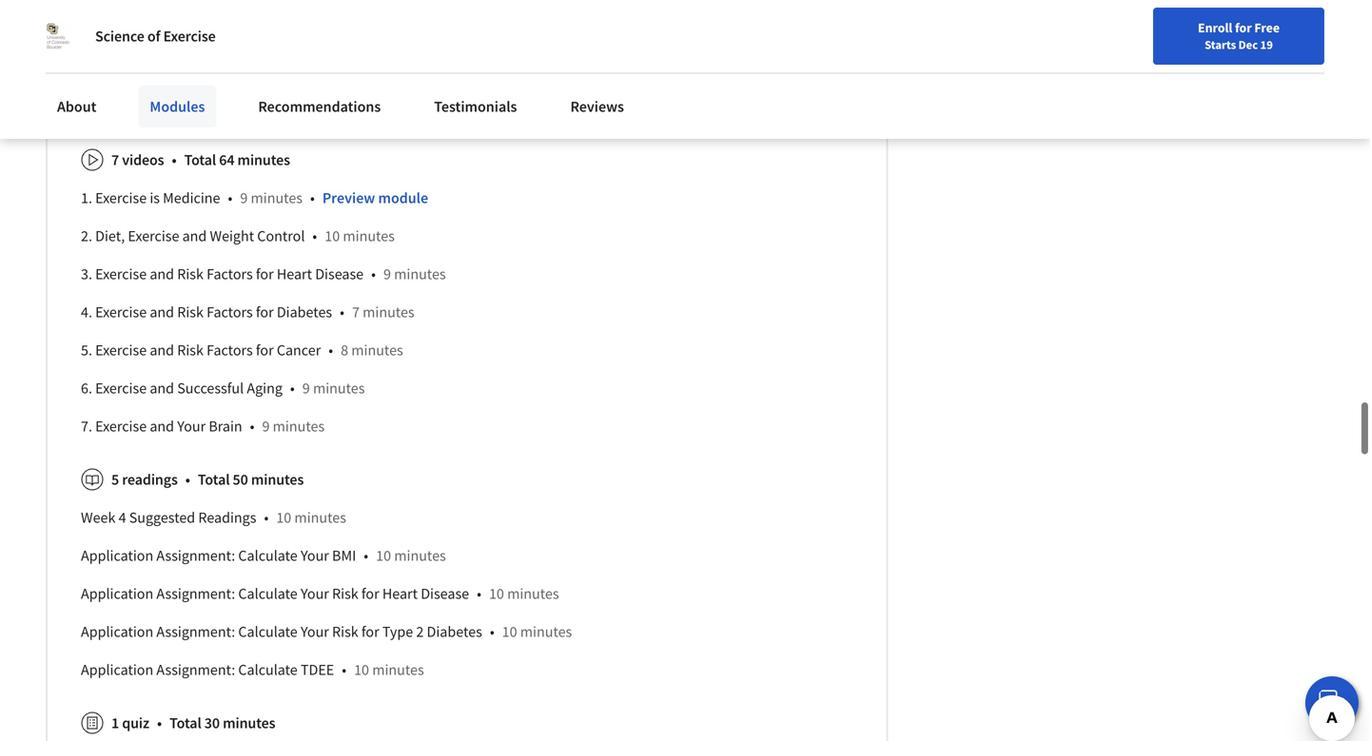 Task type: locate. For each thing, give the bounding box(es) containing it.
2.
[[81, 227, 92, 246]]

9
[[240, 189, 248, 208], [384, 265, 391, 284], [302, 379, 310, 398], [262, 417, 270, 436]]

your up tdee
[[301, 623, 329, 642]]

3 assignment: from the top
[[157, 623, 235, 642]]

1 vertical spatial module
[[378, 189, 428, 208]]

free
[[1255, 19, 1280, 36]]

suggested
[[129, 509, 195, 528]]

what's included
[[81, 14, 184, 33]]

module right about in the left of the page
[[195, 96, 239, 113]]

1 horizontal spatial 7
[[352, 303, 360, 322]]

3 calculate from the top
[[238, 623, 298, 642]]

assignment: up 30 in the bottom left of the page
[[157, 661, 235, 680]]

2 application from the top
[[81, 585, 153, 604]]

heart up the type
[[382, 585, 418, 604]]

factors up 5. exercise and risk factors for cancer • 8 minutes
[[207, 303, 253, 322]]

assignment: down week 4 suggested readings • 10 minutes
[[157, 547, 235, 566]]

heart for 10
[[382, 585, 418, 604]]

your left brain
[[177, 417, 206, 436]]

hide info about module content region
[[81, 133, 853, 742]]

your left the bmi
[[301, 547, 329, 566]]

heart for •
[[277, 265, 312, 284]]

0 vertical spatial disease
[[315, 265, 364, 284]]

for left cancer
[[256, 341, 274, 360]]

0 horizontal spatial heart
[[277, 265, 312, 284]]

total left 50
[[198, 470, 230, 489]]

5
[[111, 470, 119, 489]]

0 vertical spatial 7
[[111, 151, 119, 170]]

risk up successful
[[177, 341, 204, 360]]

assignment: for application assignment: calculate your bmi • 10 minutes
[[157, 547, 235, 566]]

exercise for 1.
[[95, 189, 147, 208]]

heart
[[277, 265, 312, 284], [382, 585, 418, 604]]

assignment: for application assignment: calculate your risk for type 2 diabetes • 10 minutes
[[157, 623, 235, 642]]

4 application from the top
[[81, 661, 153, 680]]

4. exercise and risk factors for diabetes • 7 minutes
[[81, 303, 415, 322]]

exercise right 7.
[[95, 417, 147, 436]]

2 vertical spatial total
[[170, 714, 202, 733]]

cancer
[[277, 341, 321, 360]]

module inside dropdown button
[[195, 96, 239, 113]]

and left weight
[[182, 227, 207, 246]]

your for heart
[[301, 585, 329, 604]]

0 vertical spatial factors
[[207, 265, 253, 284]]

1 horizontal spatial diabetes
[[427, 623, 482, 642]]

6. exercise and successful aging • 9 minutes
[[81, 379, 365, 398]]

1 factors from the top
[[207, 265, 253, 284]]

0 horizontal spatial module
[[195, 96, 239, 113]]

0 horizontal spatial diabetes
[[277, 303, 332, 322]]

application
[[81, 547, 153, 566], [81, 585, 153, 604], [81, 623, 153, 642], [81, 661, 153, 680]]

diabetes
[[277, 303, 332, 322], [427, 623, 482, 642]]

2
[[416, 623, 424, 642]]

1 vertical spatial factors
[[207, 303, 253, 322]]

about
[[57, 97, 97, 116]]

and for 7.
[[150, 417, 174, 436]]

your for 10
[[301, 547, 329, 566]]

5. exercise and risk factors for cancer • 8 minutes
[[81, 341, 403, 360]]

university of colorado boulder image
[[46, 23, 72, 49]]

for down 3. exercise and risk factors for heart disease • 9 minutes
[[256, 303, 274, 322]]

total left 64
[[184, 151, 216, 170]]

50
[[233, 470, 248, 489]]

reviews
[[571, 97, 624, 116]]

8
[[341, 341, 348, 360]]

assignment:
[[157, 547, 235, 566], [157, 585, 235, 604], [157, 623, 235, 642], [157, 661, 235, 680]]

and up readings
[[150, 417, 174, 436]]

factors down weight
[[207, 265, 253, 284]]

1 calculate from the top
[[238, 547, 298, 566]]

for down control
[[256, 265, 274, 284]]

dec
[[1239, 37, 1258, 52]]

exercise right the 6.
[[95, 379, 147, 398]]

for
[[1236, 19, 1252, 36], [256, 265, 274, 284], [256, 303, 274, 322], [256, 341, 274, 360], [362, 585, 379, 604], [362, 623, 379, 642]]

calculate down application assignment: calculate your bmi • 10 minutes
[[238, 585, 298, 604]]

9 down cancer
[[302, 379, 310, 398]]

for up dec
[[1236, 19, 1252, 36]]

factors
[[207, 265, 253, 284], [207, 303, 253, 322], [207, 341, 253, 360]]

risk up 5. exercise and risk factors for cancer • 8 minutes
[[177, 303, 204, 322]]

risk for cancer
[[177, 341, 204, 360]]

heart down control
[[277, 265, 312, 284]]

• total 64 minutes
[[172, 151, 290, 170]]

7.
[[81, 417, 92, 436]]

calculate up application assignment:  calculate tdee • 10 minutes
[[238, 623, 298, 642]]

1 vertical spatial disease
[[421, 585, 469, 604]]

factors up 6. exercise and successful aging • 9 minutes
[[207, 341, 253, 360]]

weight
[[210, 227, 254, 246]]

3 factors from the top
[[207, 341, 253, 360]]

4 assignment: from the top
[[157, 661, 235, 680]]

3.
[[81, 265, 92, 284]]

diet,
[[95, 227, 125, 246]]

exercise left is in the left of the page
[[95, 189, 147, 208]]

total
[[184, 151, 216, 170], [198, 470, 230, 489], [170, 714, 202, 733]]

7
[[111, 151, 119, 170], [352, 303, 360, 322]]

your
[[177, 417, 206, 436], [301, 547, 329, 566], [301, 585, 329, 604], [301, 623, 329, 642]]

for for 4. exercise and risk factors for diabetes • 7 minutes
[[256, 303, 274, 322]]

5.
[[81, 341, 92, 360]]

application assignment: calculate your risk for type 2 diabetes • 10 minutes
[[81, 623, 572, 642]]

diabetes right 2
[[427, 623, 482, 642]]

exercise for 5.
[[95, 341, 147, 360]]

calculate down readings
[[238, 547, 298, 566]]

1 horizontal spatial disease
[[421, 585, 469, 604]]

exercise for 7.
[[95, 417, 147, 436]]

exercise right 5.
[[95, 341, 147, 360]]

risk down 2. diet, exercise and weight control • 10 minutes
[[177, 265, 204, 284]]

1 vertical spatial diabetes
[[427, 623, 482, 642]]

exercise right 3.
[[95, 265, 147, 284]]

calculate
[[238, 547, 298, 566], [238, 585, 298, 604], [238, 623, 298, 642], [238, 661, 298, 680]]

module inside region
[[378, 189, 428, 208]]

is
[[150, 189, 160, 208]]

disease up the 8
[[315, 265, 364, 284]]

application for application assignment: calculate your risk for type 2 diabetes
[[81, 623, 153, 642]]

7 videos
[[111, 151, 164, 170]]

enroll for free starts dec 19
[[1198, 19, 1280, 52]]

0 horizontal spatial disease
[[315, 265, 364, 284]]

19
[[1261, 37, 1274, 52]]

2 vertical spatial factors
[[207, 341, 253, 360]]

calculate left tdee
[[238, 661, 298, 680]]

assignment: down application assignment: calculate your bmi • 10 minutes
[[157, 585, 235, 604]]

1 vertical spatial 7
[[352, 303, 360, 322]]

and right 4.
[[150, 303, 174, 322]]

assignment: up application assignment:  calculate tdee • 10 minutes
[[157, 623, 235, 642]]

9 up 2. diet, exercise and weight control • 10 minutes
[[240, 189, 248, 208]]

for for 5. exercise and risk factors for cancer • 8 minutes
[[256, 341, 274, 360]]

readings
[[198, 509, 256, 528]]

exercise down is in the left of the page
[[128, 227, 179, 246]]

disease up 2
[[421, 585, 469, 604]]

0 vertical spatial total
[[184, 151, 216, 170]]

application for application assignment:  calculate tdee
[[81, 661, 153, 680]]

for up 'application assignment: calculate your risk for type 2 diabetes • 10 minutes'
[[362, 585, 379, 604]]

module right preview
[[378, 189, 428, 208]]

and right 3.
[[150, 265, 174, 284]]

medicine
[[163, 189, 220, 208]]

your up 'application assignment: calculate your risk for type 2 diabetes • 10 minutes'
[[301, 585, 329, 604]]

exercise
[[163, 27, 216, 46], [95, 189, 147, 208], [128, 227, 179, 246], [95, 265, 147, 284], [95, 303, 147, 322], [95, 341, 147, 360], [95, 379, 147, 398], [95, 417, 147, 436]]

hide info about module content button
[[73, 88, 294, 122]]

for for 3. exercise and risk factors for heart disease • 9 minutes
[[256, 265, 274, 284]]

1 application from the top
[[81, 547, 153, 566]]

3 application from the top
[[81, 623, 153, 642]]

minutes
[[238, 151, 290, 170], [251, 189, 303, 208], [343, 227, 395, 246], [394, 265, 446, 284], [363, 303, 415, 322], [351, 341, 403, 360], [313, 379, 365, 398], [273, 417, 325, 436], [251, 470, 304, 489], [295, 509, 346, 528], [394, 547, 446, 566], [507, 585, 559, 604], [520, 623, 572, 642], [372, 661, 424, 680], [223, 714, 276, 733]]

coursera image
[[23, 15, 144, 46]]

disease
[[315, 265, 364, 284], [421, 585, 469, 604]]

menu item
[[1026, 19, 1148, 81]]

2 calculate from the top
[[238, 585, 298, 604]]

2 factors from the top
[[207, 303, 253, 322]]

application for application assignment: calculate your risk for heart disease
[[81, 585, 153, 604]]

type
[[382, 623, 413, 642]]

•
[[172, 151, 177, 170], [228, 189, 233, 208], [310, 189, 315, 208], [313, 227, 317, 246], [371, 265, 376, 284], [340, 303, 345, 322], [329, 341, 333, 360], [290, 379, 295, 398], [250, 417, 255, 436], [185, 470, 190, 489], [264, 509, 269, 528], [364, 547, 369, 566], [477, 585, 482, 604], [490, 623, 495, 642], [342, 661, 347, 680], [157, 714, 162, 733]]

application assignment:  calculate tdee • 10 minutes
[[81, 661, 424, 680]]

1 horizontal spatial module
[[378, 189, 428, 208]]

0 vertical spatial heart
[[277, 265, 312, 284]]

total left 30 in the bottom left of the page
[[170, 714, 202, 733]]

1 horizontal spatial heart
[[382, 585, 418, 604]]

calculate for 10
[[238, 547, 298, 566]]

tdee
[[301, 661, 334, 680]]

4 calculate from the top
[[238, 661, 298, 680]]

total for total 30 minutes
[[170, 714, 202, 733]]

1 vertical spatial total
[[198, 470, 230, 489]]

module
[[195, 96, 239, 113], [378, 189, 428, 208]]

exercise right 4.
[[95, 303, 147, 322]]

and up 6. exercise and successful aging • 9 minutes
[[150, 341, 174, 360]]

10
[[325, 227, 340, 246], [276, 509, 291, 528], [376, 547, 391, 566], [489, 585, 504, 604], [502, 623, 517, 642], [354, 661, 369, 680]]

factors for heart
[[207, 265, 253, 284]]

1 vertical spatial heart
[[382, 585, 418, 604]]

risk down the bmi
[[332, 585, 359, 604]]

0 vertical spatial module
[[195, 96, 239, 113]]

diabetes up cancer
[[277, 303, 332, 322]]

for left the type
[[362, 623, 379, 642]]

about
[[158, 96, 193, 113]]

for inside enroll for free starts dec 19
[[1236, 19, 1252, 36]]

1 assignment: from the top
[[157, 547, 235, 566]]

recommendations
[[258, 97, 381, 116]]

• total 30 minutes
[[157, 714, 276, 733]]

risk
[[177, 265, 204, 284], [177, 303, 204, 322], [177, 341, 204, 360], [332, 585, 359, 604], [332, 623, 359, 642]]

2 assignment: from the top
[[157, 585, 235, 604]]

application for application assignment: calculate your bmi
[[81, 547, 153, 566]]

and left successful
[[150, 379, 174, 398]]

and
[[182, 227, 207, 246], [150, 265, 174, 284], [150, 303, 174, 322], [150, 341, 174, 360], [150, 379, 174, 398], [150, 417, 174, 436]]

• total 50 minutes
[[185, 470, 304, 489]]

info
[[133, 96, 156, 113]]



Task type: vqa. For each thing, say whether or not it's contained in the screenshot.
For Teams link
no



Task type: describe. For each thing, give the bounding box(es) containing it.
calculate for minutes
[[238, 661, 298, 680]]

9 down preview module link
[[384, 265, 391, 284]]

1 quiz
[[111, 714, 149, 733]]

science
[[95, 27, 144, 46]]

total for total 64 minutes
[[184, 151, 216, 170]]

9 down aging
[[262, 417, 270, 436]]

testimonials link
[[423, 86, 529, 128]]

videos
[[122, 151, 164, 170]]

of
[[147, 27, 160, 46]]

successful
[[177, 379, 244, 398]]

science of exercise
[[95, 27, 216, 46]]

reviews link
[[559, 86, 636, 128]]

0 vertical spatial diabetes
[[277, 303, 332, 322]]

total for total 50 minutes
[[198, 470, 230, 489]]

included
[[128, 14, 184, 33]]

exercise for 4.
[[95, 303, 147, 322]]

week 4 suggested readings • 10 minutes
[[81, 509, 346, 528]]

starts
[[1205, 37, 1237, 52]]

bmi
[[332, 547, 356, 566]]

and for 6.
[[150, 379, 174, 398]]

risk for diabetes
[[177, 303, 204, 322]]

exercise for 3.
[[95, 265, 147, 284]]

about link
[[46, 86, 108, 128]]

week
[[81, 509, 116, 528]]

preview module link
[[323, 189, 428, 208]]

factors for cancer
[[207, 341, 253, 360]]

disease for application assignment: calculate your risk for heart disease
[[421, 585, 469, 604]]

what's
[[81, 14, 125, 33]]

and for 4.
[[150, 303, 174, 322]]

exercise right of
[[163, 27, 216, 46]]

control
[[257, 227, 305, 246]]

assignment: for application assignment:  calculate tdee • 10 minutes
[[157, 661, 235, 680]]

risk down application assignment: calculate your risk for heart disease • 10 minutes
[[332, 623, 359, 642]]

factors for diabetes
[[207, 303, 253, 322]]

info about module content element
[[73, 80, 853, 742]]

application assignment: calculate your bmi • 10 minutes
[[81, 547, 446, 566]]

risk for heart
[[177, 265, 204, 284]]

enroll
[[1198, 19, 1233, 36]]

3. exercise and risk factors for heart disease • 9 minutes
[[81, 265, 446, 284]]

1
[[111, 714, 119, 733]]

2. diet, exercise and weight control • 10 minutes
[[81, 227, 395, 246]]

7. exercise and your brain • 9 minutes
[[81, 417, 325, 436]]

64
[[219, 151, 235, 170]]

testimonials
[[434, 97, 517, 116]]

and for 3.
[[150, 265, 174, 284]]

assignment: for application assignment: calculate your risk for heart disease • 10 minutes
[[157, 585, 235, 604]]

hide
[[104, 96, 131, 113]]

5 readings
[[111, 470, 178, 489]]

1.
[[81, 189, 92, 208]]

chat with us image
[[1317, 688, 1348, 719]]

for for application assignment: calculate your risk for type 2 diabetes • 10 minutes
[[362, 623, 379, 642]]

1. exercise is medicine • 9 minutes • preview module
[[81, 189, 428, 208]]

calculate for heart
[[238, 585, 298, 604]]

content
[[242, 96, 287, 113]]

4
[[119, 509, 126, 528]]

6.
[[81, 379, 92, 398]]

modules link
[[138, 86, 216, 128]]

disease for 3. exercise and risk factors for heart disease
[[315, 265, 364, 284]]

application assignment: calculate your risk for heart disease • 10 minutes
[[81, 585, 559, 604]]

and for 5.
[[150, 341, 174, 360]]

30
[[204, 714, 220, 733]]

4.
[[81, 303, 92, 322]]

preview
[[323, 189, 375, 208]]

exercise for 6.
[[95, 379, 147, 398]]

readings
[[122, 470, 178, 489]]

calculate for type
[[238, 623, 298, 642]]

quiz
[[122, 714, 149, 733]]

recommendations link
[[247, 86, 392, 128]]

your for 9
[[177, 417, 206, 436]]

hide info about module content
[[104, 96, 287, 113]]

modules
[[150, 97, 205, 116]]

brain
[[209, 417, 242, 436]]

for for application assignment: calculate your risk for heart disease • 10 minutes
[[362, 585, 379, 604]]

aging
[[247, 379, 283, 398]]

0 horizontal spatial 7
[[111, 151, 119, 170]]

your for type
[[301, 623, 329, 642]]



